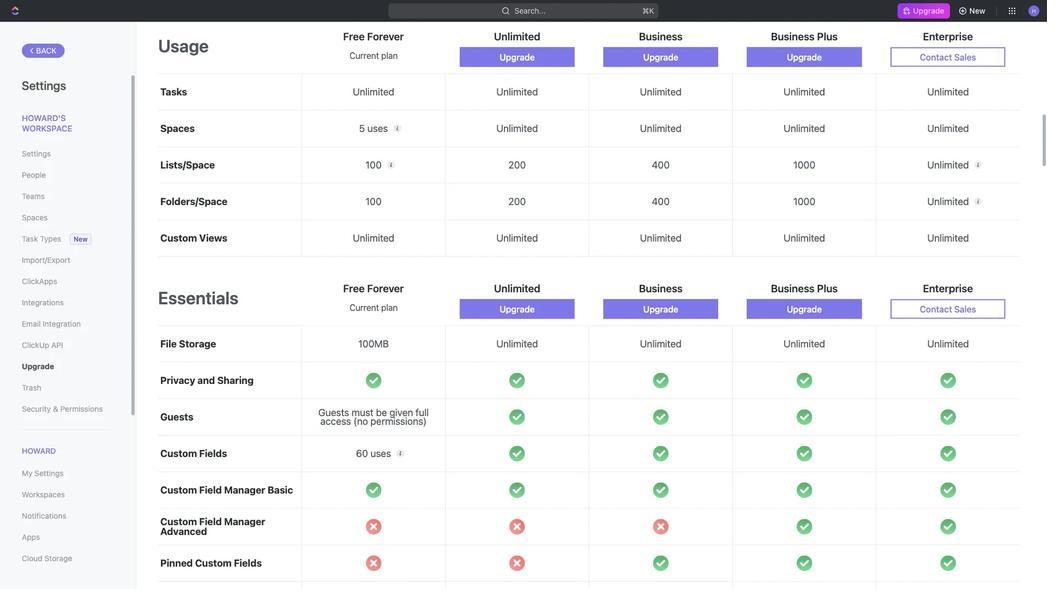 Task type: vqa. For each thing, say whether or not it's contained in the screenshot.
the middle Settings
yes



Task type: locate. For each thing, give the bounding box(es) containing it.
new
[[970, 6, 986, 15], [74, 235, 88, 243]]

new button
[[954, 2, 992, 20]]

1 business plus from the top
[[771, 30, 838, 42]]

settings right my
[[35, 469, 64, 478]]

custom inside custom field manager advanced
[[160, 516, 197, 528]]

business plus
[[771, 30, 838, 42], [771, 282, 838, 294]]

guests left (no
[[318, 407, 349, 418]]

custom for custom views
[[160, 232, 197, 244]]

1 free forever from the top
[[343, 30, 404, 42]]

trash link
[[22, 379, 109, 397]]

1 vertical spatial contact sales
[[920, 304, 976, 314]]

uses right 5
[[368, 123, 388, 134]]

guests inside guests must be given full access (no permissions)
[[318, 407, 349, 418]]

usage
[[158, 35, 209, 56]]

file storage
[[160, 338, 216, 350]]

custom for custom field manager basic
[[160, 484, 197, 496]]

settings up howard's at the left top of the page
[[22, 78, 66, 92]]

1 enterprise from the top
[[923, 30, 973, 42]]

2 manager from the top
[[224, 516, 265, 528]]

cloud storage
[[22, 554, 72, 563]]

0 vertical spatial forever
[[367, 30, 404, 42]]

1 horizontal spatial spaces
[[160, 123, 195, 134]]

2 free from the top
[[343, 282, 365, 294]]

guests must be given full access (no permissions)
[[318, 407, 429, 427]]

2 contact sales from the top
[[920, 304, 976, 314]]

close image
[[366, 519, 381, 534], [510, 519, 525, 534], [653, 519, 669, 534], [366, 555, 381, 571]]

field inside custom field manager advanced
[[199, 516, 222, 528]]

0 vertical spatial manager
[[224, 484, 265, 496]]

integrations
[[22, 298, 64, 307]]

1 vertical spatial contact
[[920, 304, 952, 314]]

fields up custom field manager basic
[[199, 448, 227, 459]]

current plan
[[350, 50, 398, 61], [350, 302, 398, 313]]

cloud storage link
[[22, 549, 109, 568]]

1 vertical spatial spaces
[[22, 213, 48, 222]]

full
[[416, 407, 429, 418]]

manager for basic
[[224, 484, 265, 496]]

contact
[[920, 52, 952, 62], [920, 304, 952, 314]]

0 vertical spatial contact
[[920, 52, 952, 62]]

manager
[[224, 484, 265, 496], [224, 516, 265, 528]]

business plus for usage
[[771, 30, 838, 42]]

storage
[[179, 338, 216, 350], [45, 554, 72, 563]]

1 vertical spatial field
[[199, 516, 222, 528]]

0 vertical spatial 1000
[[793, 159, 816, 171]]

1 1000 from the top
[[793, 159, 816, 171]]

upgrade button
[[460, 47, 575, 67], [603, 47, 718, 67], [747, 47, 862, 67], [460, 299, 575, 319], [603, 299, 718, 319], [747, 299, 862, 319]]

1 horizontal spatial upgrade link
[[898, 3, 950, 19]]

0 vertical spatial contact sales button
[[891, 47, 1006, 67]]

1 vertical spatial 1000
[[793, 196, 816, 207]]

1 vertical spatial plus
[[817, 282, 838, 294]]

1000 for folders/space
[[793, 196, 816, 207]]

0 vertical spatial plan
[[381, 50, 398, 61]]

0 vertical spatial 400
[[652, 159, 670, 171]]

uses
[[368, 123, 388, 134], [371, 448, 391, 459]]

contact sales button for usage
[[891, 47, 1006, 67]]

back link
[[22, 44, 65, 58]]

2 business plus from the top
[[771, 282, 838, 294]]

clickup api link
[[22, 336, 109, 355]]

0 vertical spatial upgrade link
[[898, 3, 950, 19]]

storage right file
[[179, 338, 216, 350]]

1 manager from the top
[[224, 484, 265, 496]]

2 sales from the top
[[954, 304, 976, 314]]

1 free from the top
[[343, 30, 365, 42]]

0 vertical spatial sales
[[954, 52, 976, 62]]

2 contact from the top
[[920, 304, 952, 314]]

0 horizontal spatial guests
[[160, 411, 193, 423]]

import/export link
[[22, 251, 109, 269]]

2 free forever from the top
[[343, 282, 404, 294]]

1000 for lists/space
[[793, 159, 816, 171]]

storage down 'apps' link
[[45, 554, 72, 563]]

1 vertical spatial enterprise
[[923, 282, 973, 294]]

2 current from the top
[[350, 302, 379, 313]]

clickapps link
[[22, 272, 109, 291]]

0 vertical spatial 100
[[366, 159, 382, 171]]

free
[[343, 30, 365, 42], [343, 282, 365, 294]]

1 horizontal spatial guests
[[318, 407, 349, 418]]

400 for folders/space
[[652, 196, 670, 207]]

1 vertical spatial 200
[[509, 196, 526, 207]]

1 vertical spatial fields
[[234, 557, 262, 569]]

1 current plan from the top
[[350, 50, 398, 61]]

settings up people
[[22, 149, 51, 158]]

sales
[[954, 52, 976, 62], [954, 304, 976, 314]]

import/export
[[22, 256, 70, 265]]

upgrade link down clickup api link
[[22, 357, 109, 376]]

guests down the privacy
[[160, 411, 193, 423]]

1 vertical spatial current plan
[[350, 302, 398, 313]]

contact for essentials
[[920, 304, 952, 314]]

1 vertical spatial sales
[[954, 304, 976, 314]]

upgrade link left new button
[[898, 3, 950, 19]]

2 current plan from the top
[[350, 302, 398, 313]]

⌘k
[[642, 6, 654, 15]]

1 vertical spatial upgrade link
[[22, 357, 109, 376]]

current plan for essentials
[[350, 302, 398, 313]]

custom field manager basic
[[160, 484, 293, 496]]

field
[[199, 484, 222, 496], [199, 516, 222, 528]]

back
[[36, 46, 57, 55]]

uses for 60 uses
[[371, 448, 391, 459]]

0 vertical spatial business plus
[[771, 30, 838, 42]]

0 vertical spatial enterprise
[[923, 30, 973, 42]]

spaces inside settings element
[[22, 213, 48, 222]]

guests for guests
[[160, 411, 193, 423]]

file
[[160, 338, 177, 350]]

1 contact from the top
[[920, 52, 952, 62]]

upgrade
[[913, 6, 945, 15], [500, 52, 535, 62], [643, 52, 678, 62], [787, 52, 822, 62], [500, 304, 535, 314], [643, 304, 678, 314], [787, 304, 822, 314], [22, 362, 54, 371]]

free forever for usage
[[343, 30, 404, 42]]

free for essentials
[[343, 282, 365, 294]]

0 horizontal spatial fields
[[199, 448, 227, 459]]

1 200 from the top
[[509, 159, 526, 171]]

fields
[[199, 448, 227, 459], [234, 557, 262, 569]]

1 vertical spatial 100
[[366, 196, 382, 207]]

settings
[[22, 78, 66, 92], [22, 149, 51, 158], [35, 469, 64, 478]]

1 vertical spatial manager
[[224, 516, 265, 528]]

1 plus from the top
[[817, 30, 838, 42]]

api
[[51, 341, 63, 350]]

200 for folders/space
[[509, 196, 526, 207]]

1 vertical spatial forever
[[367, 282, 404, 294]]

1 field from the top
[[199, 484, 222, 496]]

custom views
[[160, 232, 227, 244]]

0 vertical spatial field
[[199, 484, 222, 496]]

basic
[[268, 484, 293, 496]]

howard's workspace
[[22, 113, 72, 133]]

2 contact sales button from the top
[[891, 299, 1006, 319]]

1 vertical spatial free
[[343, 282, 365, 294]]

uses for 5 uses
[[368, 123, 388, 134]]

1 forever from the top
[[367, 30, 404, 42]]

1 vertical spatial 400
[[652, 196, 670, 207]]

2 plus from the top
[[817, 282, 838, 294]]

0 vertical spatial contact sales
[[920, 52, 976, 62]]

(no
[[354, 415, 368, 427]]

storage inside settings element
[[45, 554, 72, 563]]

privacy
[[160, 375, 195, 386]]

1 vertical spatial business plus
[[771, 282, 838, 294]]

2 plan from the top
[[381, 302, 398, 313]]

h
[[1032, 8, 1036, 14]]

0 vertical spatial uses
[[368, 123, 388, 134]]

spaces down teams
[[22, 213, 48, 222]]

storage for file storage
[[179, 338, 216, 350]]

custom for custom fields
[[160, 448, 197, 459]]

1 400 from the top
[[652, 159, 670, 171]]

2 1000 from the top
[[793, 196, 816, 207]]

field up custom field manager advanced
[[199, 484, 222, 496]]

1 100 from the top
[[366, 159, 382, 171]]

400 for lists/space
[[652, 159, 670, 171]]

forever for essentials
[[367, 282, 404, 294]]

essentials
[[158, 287, 238, 308]]

contact sales button
[[891, 47, 1006, 67], [891, 299, 1006, 319]]

teams link
[[22, 187, 109, 206]]

2 forever from the top
[[367, 282, 404, 294]]

2 vertical spatial settings
[[35, 469, 64, 478]]

1 horizontal spatial new
[[970, 6, 986, 15]]

task
[[22, 234, 38, 243]]

400
[[652, 159, 670, 171], [652, 196, 670, 207]]

fields down custom field manager advanced
[[234, 557, 262, 569]]

0 vertical spatial current
[[350, 50, 379, 61]]

clickup
[[22, 341, 49, 350]]

plan
[[381, 50, 398, 61], [381, 302, 398, 313]]

spaces
[[160, 123, 195, 134], [22, 213, 48, 222]]

&
[[53, 404, 58, 413]]

1 contact sales button from the top
[[891, 47, 1006, 67]]

0 horizontal spatial new
[[74, 235, 88, 243]]

1 vertical spatial contact sales button
[[891, 299, 1006, 319]]

unlimited
[[494, 30, 541, 42], [353, 86, 394, 98], [496, 86, 538, 98], [640, 86, 682, 98], [784, 86, 825, 98], [928, 86, 969, 98], [496, 123, 538, 134], [640, 123, 682, 134], [784, 123, 825, 134], [928, 123, 969, 134], [928, 159, 969, 171], [928, 196, 969, 207], [353, 232, 394, 244], [496, 232, 538, 244], [640, 232, 682, 244], [784, 232, 825, 244], [928, 232, 969, 244], [494, 282, 541, 294], [496, 338, 538, 350], [640, 338, 682, 350], [784, 338, 825, 350], [928, 338, 969, 350]]

spaces down "tasks"
[[160, 123, 195, 134]]

0 horizontal spatial spaces
[[22, 213, 48, 222]]

2 enterprise from the top
[[923, 282, 973, 294]]

0 vertical spatial current plan
[[350, 50, 398, 61]]

permissions)
[[371, 415, 427, 427]]

2 field from the top
[[199, 516, 222, 528]]

notifications link
[[22, 507, 109, 525]]

0 vertical spatial plus
[[817, 30, 838, 42]]

1 vertical spatial new
[[74, 235, 88, 243]]

1 horizontal spatial fields
[[234, 557, 262, 569]]

forever
[[367, 30, 404, 42], [367, 282, 404, 294]]

1 vertical spatial settings
[[22, 149, 51, 158]]

free forever
[[343, 30, 404, 42], [343, 282, 404, 294]]

free for usage
[[343, 30, 365, 42]]

current plan for usage
[[350, 50, 398, 61]]

manager down custom field manager basic
[[224, 516, 265, 528]]

0 vertical spatial free forever
[[343, 30, 404, 42]]

uses right 60
[[371, 448, 391, 459]]

current for essentials
[[350, 302, 379, 313]]

1 current from the top
[[350, 50, 379, 61]]

field down custom field manager basic
[[199, 516, 222, 528]]

1 contact sales from the top
[[920, 52, 976, 62]]

0 horizontal spatial storage
[[45, 554, 72, 563]]

guests
[[318, 407, 349, 418], [160, 411, 193, 423]]

1 vertical spatial plan
[[381, 302, 398, 313]]

current for usage
[[350, 50, 379, 61]]

1 plan from the top
[[381, 50, 398, 61]]

pinned
[[160, 557, 193, 569]]

clickapps
[[22, 277, 57, 286]]

0 vertical spatial new
[[970, 6, 986, 15]]

given
[[390, 407, 413, 418]]

2 200 from the top
[[509, 196, 526, 207]]

check image
[[510, 373, 525, 388], [797, 373, 812, 388], [653, 409, 669, 425], [510, 446, 525, 461], [653, 446, 669, 461], [797, 446, 812, 461], [941, 446, 956, 461], [510, 482, 525, 498], [653, 482, 669, 498], [797, 482, 812, 498], [941, 482, 956, 498], [941, 519, 956, 534], [653, 555, 669, 571]]

1 vertical spatial uses
[[371, 448, 391, 459]]

0 vertical spatial settings
[[22, 78, 66, 92]]

200
[[509, 159, 526, 171], [509, 196, 526, 207]]

1 vertical spatial free forever
[[343, 282, 404, 294]]

100
[[366, 159, 382, 171], [366, 196, 382, 207]]

manager inside custom field manager advanced
[[224, 516, 265, 528]]

0 vertical spatial 200
[[509, 159, 526, 171]]

1 horizontal spatial storage
[[179, 338, 216, 350]]

2 400 from the top
[[652, 196, 670, 207]]

1 vertical spatial current
[[350, 302, 379, 313]]

1 vertical spatial storage
[[45, 554, 72, 563]]

contact sales
[[920, 52, 976, 62], [920, 304, 976, 314]]

check image
[[366, 373, 381, 388], [653, 373, 669, 388], [941, 373, 956, 388], [510, 409, 525, 425], [797, 409, 812, 425], [941, 409, 956, 425], [366, 482, 381, 498], [797, 519, 812, 534], [797, 555, 812, 571], [941, 555, 956, 571]]

0 vertical spatial storage
[[179, 338, 216, 350]]

must
[[352, 407, 374, 418]]

manager left basic
[[224, 484, 265, 496]]

1 sales from the top
[[954, 52, 976, 62]]

enterprise
[[923, 30, 973, 42], [923, 282, 973, 294]]

integration
[[43, 319, 81, 328]]

plan for usage
[[381, 50, 398, 61]]

teams
[[22, 192, 45, 201]]

custom
[[160, 232, 197, 244], [160, 448, 197, 459], [160, 484, 197, 496], [160, 516, 197, 528], [195, 557, 232, 569]]

0 vertical spatial free
[[343, 30, 365, 42]]

custom fields
[[160, 448, 227, 459]]

1000
[[793, 159, 816, 171], [793, 196, 816, 207]]

current
[[350, 50, 379, 61], [350, 302, 379, 313]]



Task type: describe. For each thing, give the bounding box(es) containing it.
my settings link
[[22, 464, 109, 483]]

settings link
[[22, 145, 109, 163]]

settings inside settings link
[[22, 149, 51, 158]]

people
[[22, 170, 46, 179]]

views
[[199, 232, 227, 244]]

5
[[359, 123, 365, 134]]

permissions
[[60, 404, 103, 413]]

custom field manager advanced
[[160, 516, 265, 537]]

contact for usage
[[920, 52, 952, 62]]

trash
[[22, 383, 41, 392]]

plus for usage
[[817, 30, 838, 42]]

and
[[197, 375, 215, 386]]

cloud
[[22, 554, 42, 563]]

free forever for essentials
[[343, 282, 404, 294]]

integrations link
[[22, 293, 109, 312]]

pinned custom fields
[[160, 557, 262, 569]]

email integration link
[[22, 315, 109, 333]]

storage for cloud storage
[[45, 554, 72, 563]]

enterprise for usage
[[923, 30, 973, 42]]

0 horizontal spatial upgrade link
[[22, 357, 109, 376]]

workspace
[[22, 124, 72, 133]]

200 for lists/space
[[509, 159, 526, 171]]

notifications
[[22, 511, 66, 520]]

apps
[[22, 533, 40, 542]]

howard
[[22, 446, 56, 455]]

access
[[320, 415, 351, 427]]

h button
[[1025, 2, 1043, 20]]

sales for essentials
[[954, 304, 976, 314]]

workspaces link
[[22, 486, 109, 504]]

people link
[[22, 166, 109, 184]]

be
[[376, 407, 387, 418]]

2 100 from the top
[[366, 196, 382, 207]]

60
[[356, 448, 368, 459]]

privacy and sharing
[[160, 375, 254, 386]]

business plus for essentials
[[771, 282, 838, 294]]

contact sales for usage
[[920, 52, 976, 62]]

email
[[22, 319, 41, 328]]

0 vertical spatial spaces
[[160, 123, 195, 134]]

0 vertical spatial fields
[[199, 448, 227, 459]]

custom for custom field manager advanced
[[160, 516, 197, 528]]

task types
[[22, 234, 61, 243]]

100mb
[[358, 338, 389, 350]]

spaces link
[[22, 208, 109, 227]]

enterprise for essentials
[[923, 282, 973, 294]]

sales for usage
[[954, 52, 976, 62]]

workspaces
[[22, 490, 65, 499]]

search...
[[515, 6, 546, 15]]

plus for essentials
[[817, 282, 838, 294]]

apps link
[[22, 528, 109, 547]]

sharing
[[217, 375, 254, 386]]

60 uses
[[356, 448, 391, 459]]

new inside button
[[970, 6, 986, 15]]

types
[[40, 234, 61, 243]]

security & permissions link
[[22, 400, 109, 418]]

howard's
[[22, 113, 66, 122]]

lists/space
[[160, 159, 215, 171]]

guests for guests must be given full access (no permissions)
[[318, 407, 349, 418]]

tasks
[[160, 86, 187, 98]]

field for advanced
[[199, 516, 222, 528]]

security & permissions
[[22, 404, 103, 413]]

upgrade inside settings element
[[22, 362, 54, 371]]

forever for usage
[[367, 30, 404, 42]]

folders/space
[[160, 196, 228, 207]]

clickup api
[[22, 341, 63, 350]]

settings inside my settings link
[[35, 469, 64, 478]]

email integration
[[22, 319, 81, 328]]

security
[[22, 404, 51, 413]]

new inside settings element
[[74, 235, 88, 243]]

settings element
[[0, 22, 136, 589]]

close image
[[510, 555, 525, 571]]

my settings
[[22, 469, 64, 478]]

my
[[22, 469, 32, 478]]

field for basic
[[199, 484, 222, 496]]

5 uses
[[359, 123, 388, 134]]

advanced
[[160, 526, 207, 537]]

contact sales button for essentials
[[891, 299, 1006, 319]]

manager for advanced
[[224, 516, 265, 528]]

contact sales for essentials
[[920, 304, 976, 314]]

plan for essentials
[[381, 302, 398, 313]]



